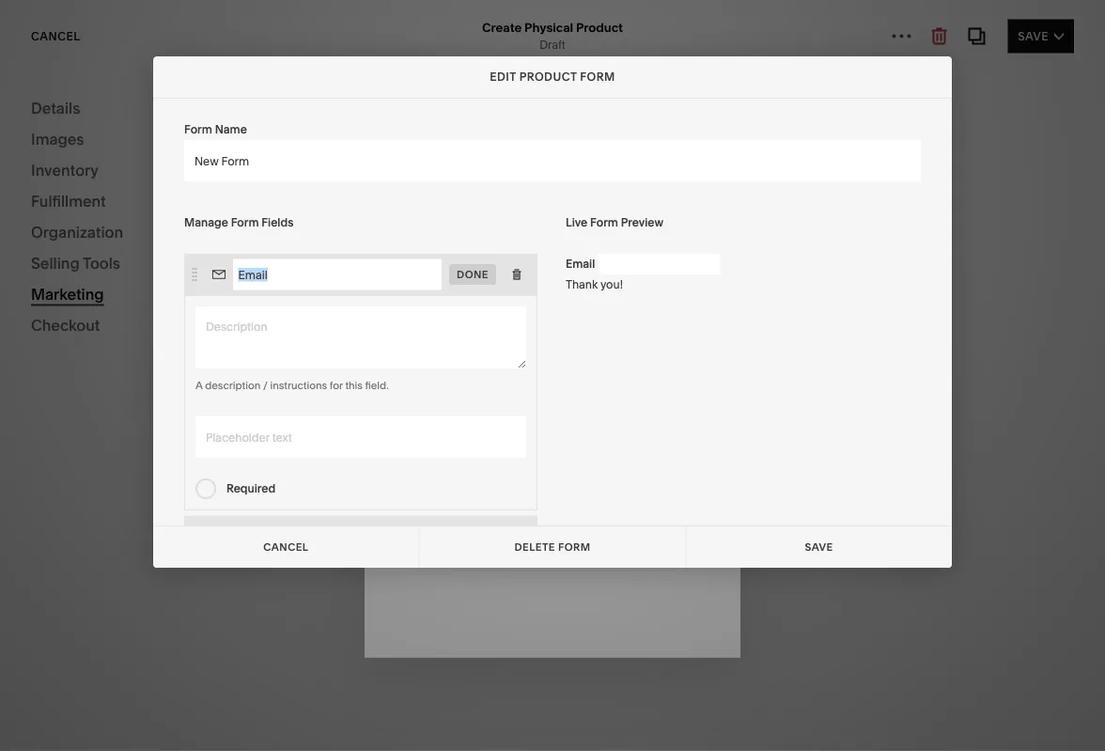 Task type: locate. For each thing, give the bounding box(es) containing it.
publish
[[566, 68, 605, 82]]

customers down 'subscription' in the left of the page
[[363, 377, 420, 390]]

None text field
[[233, 259, 442, 290]]

1 vertical spatial a
[[439, 377, 446, 390]]

product up publish
[[576, 20, 623, 35]]

forms for custom forms
[[479, 174, 542, 199]]

2 vertical spatial customers
[[363, 377, 420, 390]]

add inside custom forms collect information when customers add this to their cart.
[[517, 319, 538, 333]]

edit inside button
[[393, 34, 420, 47]]

when left you
[[512, 68, 541, 82]]

to inside collect information when customers add this to their cart.
[[425, 236, 440, 255]]

customers inside custom forms collect information when customers add this to their cart.
[[457, 319, 514, 333]]

1 vertical spatial cancel
[[263, 541, 309, 553]]

edit up accounts
[[393, 34, 420, 47]]

subscription
[[321, 358, 400, 374]]

customers up email
[[579, 216, 655, 234]]

1 horizontal spatial information
[[450, 216, 533, 234]]

a right publish
[[608, 68, 614, 82]]

a
[[196, 379, 203, 392]]

forms down button on the top left of page
[[373, 300, 413, 316]]

forms inside custom forms collect information when customers add this to their cart.
[[373, 300, 413, 316]]

custom
[[396, 174, 474, 199], [321, 243, 370, 259], [321, 300, 370, 316]]

product
[[154, 260, 204, 276]]

new
[[545, 353, 570, 366]]

0 horizontal spatial add
[[517, 319, 538, 333]]

3 from from the top
[[124, 488, 149, 502]]

1 horizontal spatial customers
[[457, 319, 514, 333]]

None text field
[[184, 140, 921, 181]]

manage form fields
[[184, 216, 294, 229]]

cancel button
[[31, 19, 80, 53]]

5 from from the top
[[124, 614, 149, 628]]

information down no
[[362, 319, 423, 333]]

1 $20 from the top
[[152, 425, 172, 439]]

1 horizontal spatial cancel
[[263, 541, 309, 553]]

from $30
[[124, 362, 172, 376]]

from down maiden
[[124, 488, 149, 502]]

custom left button on the top left of page
[[321, 243, 370, 259]]

1 horizontal spatial their
[[575, 319, 599, 333]]

create inside "create physical product draft"
[[482, 20, 522, 35]]

from
[[124, 362, 149, 376], [124, 425, 149, 439], [124, 488, 149, 502], [124, 551, 149, 565], [124, 614, 149, 628], [124, 677, 149, 691]]

to right products
[[213, 212, 227, 230]]

edit product form
[[490, 70, 616, 84]]

1 horizontal spatial cart.
[[602, 319, 625, 333]]

0 vertical spatial $20
[[152, 425, 172, 439]]

thank
[[566, 278, 598, 291]]

1 vertical spatial on
[[423, 377, 437, 390]]

add
[[142, 298, 169, 312]]

recurring
[[448, 377, 497, 390]]

edit left you
[[490, 70, 516, 84]]

when down no form required
[[426, 319, 455, 333]]

0 vertical spatial checkout
[[300, 173, 395, 198]]

1 vertical spatial checkout
[[31, 316, 100, 334]]

1 from from the top
[[124, 362, 149, 376]]

on
[[689, 68, 703, 82], [423, 377, 437, 390]]

when up email
[[536, 216, 575, 234]]

0 vertical spatial forms
[[479, 174, 542, 199]]

1 horizontal spatial required
[[461, 301, 518, 314]]

custom up button on the top left of page
[[396, 174, 474, 199]]

1 horizontal spatial a
[[608, 68, 614, 82]]

1 horizontal spatial collect
[[396, 216, 447, 234]]

collect up 'subscription' in the left of the page
[[321, 319, 359, 333]]

collect
[[396, 216, 447, 234], [321, 319, 359, 333]]

to inside custom forms collect information when customers add this to their cart.
[[562, 319, 573, 333]]

edit button
[[381, 24, 432, 58]]

start
[[222, 260, 250, 276]]

edit
[[393, 34, 420, 47], [490, 70, 516, 84]]

0 vertical spatial a
[[608, 68, 614, 82]]

fea
[[727, 68, 748, 82]]

2 horizontal spatial customers
[[579, 216, 655, 234]]

from inside pink calathea from $20
[[124, 425, 149, 439]]

0 vertical spatial add
[[659, 216, 686, 234]]

custom forms collect information when customers add this to their cart.
[[321, 300, 625, 333]]

fields
[[262, 216, 294, 229]]

product
[[576, 20, 623, 35], [520, 70, 577, 84], [172, 298, 230, 312]]

1 vertical spatial $20
[[152, 677, 172, 691]]

2 vertical spatial when
[[426, 319, 455, 333]]

information inside custom forms collect information when customers add this to their cart.
[[362, 319, 423, 333]]

required down done
[[461, 301, 518, 314]]

social
[[321, 49, 359, 65]]

button
[[373, 243, 414, 259]]

1 vertical spatial cart.
[[602, 319, 625, 333]]

shop
[[717, 26, 745, 40]]

required right hair
[[227, 482, 276, 495]]

0 vertical spatial product
[[576, 20, 623, 35]]

your left first
[[97, 260, 125, 276]]

fulfillment
[[31, 192, 106, 210]]

1 vertical spatial when
[[536, 216, 575, 234]]

cancel inside cancel 'link'
[[263, 541, 309, 553]]

add up email email field
[[659, 216, 686, 234]]

1 horizontal spatial forms
[[479, 174, 542, 199]]

checkout up custom button
[[300, 173, 395, 198]]

Email email field
[[598, 254, 720, 275]]

you
[[544, 68, 563, 82]]

1 vertical spatial add
[[517, 319, 538, 333]]

a description / instructions for this field.
[[196, 379, 389, 392]]

their
[[443, 236, 476, 255], [575, 319, 599, 333]]

0 vertical spatial your
[[231, 212, 262, 230]]

create new form
[[500, 353, 606, 366]]

selling tools
[[31, 254, 120, 272]]

0 vertical spatial custom
[[396, 174, 474, 199]]

1 vertical spatial product
[[520, 70, 577, 84]]

required
[[461, 301, 518, 314], [227, 482, 276, 495]]

description
[[205, 379, 261, 392]]

collect information when customers add this to their cart.
[[396, 216, 686, 255]]

0 horizontal spatial their
[[443, 236, 476, 255]]

add product button
[[53, 289, 320, 322]]

1 vertical spatial their
[[575, 319, 599, 333]]

0 vertical spatial customers
[[579, 216, 655, 234]]

turn
[[665, 68, 686, 82]]

forms
[[479, 174, 542, 199], [373, 300, 413, 316]]

product inside button
[[172, 298, 230, 312]]

customers
[[579, 216, 655, 234], [457, 319, 514, 333], [363, 377, 420, 390]]

0 horizontal spatial on
[[423, 377, 437, 390]]

checkout down marketing
[[31, 316, 100, 334]]

0 vertical spatial cancel
[[31, 29, 80, 43]]

4 from from the top
[[124, 551, 149, 565]]

add up create new form
[[517, 319, 538, 333]]

customers inside subscription charge customers on a recurring basis.
[[363, 377, 420, 390]]

0 vertical spatial on
[[689, 68, 703, 82]]

product down draft at the top of page
[[520, 70, 577, 84]]

physical
[[525, 20, 574, 35]]

2 vertical spatial product
[[172, 298, 230, 312]]

customers inside collect information when customers add this to their cart.
[[579, 216, 655, 234]]

their up done
[[443, 236, 476, 255]]

1 vertical spatial custom
[[321, 243, 370, 259]]

6 from from the top
[[124, 677, 149, 691]]

1 vertical spatial edit
[[490, 70, 516, 84]]

0 horizontal spatial edit
[[393, 34, 420, 47]]

form
[[580, 70, 616, 84], [184, 123, 212, 136], [231, 216, 259, 229], [590, 216, 619, 229], [426, 301, 459, 314], [573, 353, 606, 366]]

0 horizontal spatial a
[[439, 377, 446, 390]]

1 vertical spatial forms
[[373, 300, 413, 316]]

social accounts to enable updating social accounts when you publish a product, turn on this fea ture in
[[321, 49, 748, 97]]

to up new
[[562, 319, 573, 333]]

from left $30
[[124, 362, 149, 376]]

this up create new form
[[540, 319, 559, 333]]

0 horizontal spatial information
[[362, 319, 423, 333]]

1 vertical spatial required
[[227, 482, 276, 495]]

0 horizontal spatial required
[[227, 482, 276, 495]]

$20 down 'calathea'
[[152, 425, 172, 439]]

forms up collect information when customers add this to their cart.
[[479, 174, 542, 199]]

cart. up done
[[480, 236, 511, 255]]

/
[[263, 379, 268, 392]]

custom up 'subscription' in the left of the page
[[321, 300, 370, 316]]

0 vertical spatial create
[[482, 20, 522, 35]]

from inside palm from $20
[[124, 677, 149, 691]]

marketing
[[31, 285, 104, 303]]

tab list
[[903, 26, 990, 56]]

from down cactus
[[124, 551, 149, 565]]

cart. down you!
[[602, 319, 625, 333]]

categories button
[[0, 21, 133, 62]]

maiden
[[124, 470, 171, 486]]

row group
[[0, 76, 372, 751]]

2 from from the top
[[124, 425, 149, 439]]

0 vertical spatial edit
[[393, 34, 420, 47]]

form right no
[[426, 301, 459, 314]]

edit for edit
[[393, 34, 420, 47]]

details
[[31, 99, 80, 117]]

from $25
[[124, 614, 171, 628]]

0 horizontal spatial forms
[[373, 300, 413, 316]]

their down thank
[[575, 319, 599, 333]]

0 vertical spatial collect
[[396, 216, 447, 234]]

0 horizontal spatial customers
[[363, 377, 420, 390]]

Search items… text field
[[62, 126, 337, 167]]

a
[[608, 68, 614, 82], [439, 377, 446, 390]]

store
[[53, 232, 90, 251]]

from left the $25
[[124, 614, 149, 628]]

organization
[[31, 223, 123, 241]]

0 vertical spatial cart.
[[480, 236, 511, 255]]

when inside collect information when customers add this to their cart.
[[536, 216, 575, 234]]

to
[[321, 68, 334, 82]]

create down store
[[53, 260, 94, 276]]

1 vertical spatial information
[[362, 319, 423, 333]]

your right manage
[[231, 212, 262, 230]]

create
[[482, 20, 522, 35], [53, 260, 94, 276], [500, 353, 542, 366]]

$25
[[152, 614, 171, 628]]

1 horizontal spatial on
[[689, 68, 703, 82]]

create for physical
[[482, 20, 522, 35]]

1 horizontal spatial add
[[659, 216, 686, 234]]

0 vertical spatial when
[[512, 68, 541, 82]]

$20 down palm
[[152, 677, 172, 691]]

1 vertical spatial collect
[[321, 319, 359, 333]]

live
[[566, 216, 588, 229]]

this left fea
[[705, 68, 724, 82]]

$20 inside palm from $20
[[152, 677, 172, 691]]

their inside collect information when customers add this to their cart.
[[443, 236, 476, 255]]

1 vertical spatial create
[[53, 260, 94, 276]]

to right button on the top left of page
[[425, 236, 440, 255]]

create up 'basis.'
[[500, 353, 542, 366]]

from down palm
[[124, 677, 149, 691]]

1 horizontal spatial edit
[[490, 70, 516, 84]]

this up no
[[396, 236, 422, 255]]

$30
[[152, 362, 172, 376]]

0 vertical spatial their
[[443, 236, 476, 255]]

this right for
[[345, 379, 363, 392]]

0 horizontal spatial cancel
[[31, 29, 80, 43]]

0 horizontal spatial cart.
[[480, 236, 511, 255]]

no form required
[[406, 301, 518, 314]]

shop products · published
[[676, 26, 786, 55]]

palm from $20
[[124, 659, 172, 691]]

0 vertical spatial required
[[461, 301, 518, 314]]

customers down no form required
[[457, 319, 514, 333]]

all
[[31, 90, 58, 115]]

create left physical
[[482, 20, 522, 35]]

information down "custom forms"
[[450, 216, 533, 234]]

enable
[[336, 68, 373, 82]]

2 vertical spatial create
[[500, 353, 542, 366]]

form left name
[[184, 123, 212, 136]]

cart.
[[480, 236, 511, 255], [602, 319, 625, 333]]

calathea
[[153, 407, 209, 423]]

product down product
[[172, 298, 230, 312]]

Description text field
[[196, 306, 526, 369]]

0 horizontal spatial your
[[97, 260, 125, 276]]

1 horizontal spatial checkout
[[300, 173, 395, 198]]

0 horizontal spatial collect
[[321, 319, 359, 333]]

custom for custom forms
[[396, 174, 474, 199]]

2 vertical spatial custom
[[321, 300, 370, 316]]

cancel
[[31, 29, 80, 43], [263, 541, 309, 553]]

on right turn
[[689, 68, 703, 82]]

a left recurring
[[439, 377, 446, 390]]

0 vertical spatial information
[[450, 216, 533, 234]]

2 $20 from the top
[[152, 677, 172, 691]]

from down pink
[[124, 425, 149, 439]]

this inside collect information when customers add this to their cart.
[[396, 236, 422, 255]]

0 horizontal spatial checkout
[[31, 316, 100, 334]]

collect up button on the top left of page
[[396, 216, 447, 234]]

None button
[[420, 526, 686, 568], [687, 526, 952, 568], [420, 526, 686, 568], [687, 526, 952, 568]]

1 vertical spatial customers
[[457, 319, 514, 333]]

on left recurring
[[423, 377, 437, 390]]

this inside custom forms collect information when customers add this to their cart.
[[540, 319, 559, 333]]



Task type: vqa. For each thing, say whether or not it's contained in the screenshot.
the leftmost the forms
yes



Task type: describe. For each thing, give the bounding box(es) containing it.
products
[[676, 41, 725, 55]]

products
[[144, 212, 209, 230]]

when inside custom forms collect information when customers add this to their cart.
[[426, 319, 455, 333]]

collect inside custom forms collect information when customers add this to their cart.
[[321, 319, 359, 333]]

to left start
[[207, 260, 219, 276]]

$10
[[152, 488, 170, 502]]

$50
[[152, 551, 172, 565]]

product for edit product form
[[520, 70, 577, 84]]

custom button
[[321, 243, 414, 259]]

from inside cactus from $50
[[124, 551, 149, 565]]

custom inside custom forms collect information when customers add this to their cart.
[[321, 300, 370, 316]]

cactus
[[124, 533, 168, 549]]

a inside subscription charge customers on a recurring basis.
[[439, 377, 446, 390]]

row group containing pink calathea
[[0, 76, 372, 751]]

adding
[[90, 212, 141, 230]]

accounts
[[461, 68, 510, 82]]

$20 inside pink calathea from $20
[[152, 425, 172, 439]]

form left fields
[[231, 216, 259, 229]]

custom for custom button
[[321, 243, 370, 259]]

palm
[[124, 659, 155, 675]]

forms for custom forms collect information when customers add this to their cart.
[[373, 300, 413, 316]]

cactus from $50
[[124, 533, 172, 565]]

manage
[[184, 216, 228, 229]]

1 vertical spatial your
[[97, 260, 125, 276]]

inventory
[[31, 161, 99, 179]]

this inside social accounts to enable updating social accounts when you publish a product, turn on this fea ture in
[[705, 68, 724, 82]]

start
[[53, 212, 87, 230]]

information inside collect information when customers add this to their cart.
[[450, 216, 533, 234]]

product,
[[617, 68, 662, 82]]

when inside social accounts to enable updating social accounts when you publish a product, turn on this fea ture in
[[512, 68, 541, 82]]

save button
[[1008, 19, 1075, 53]]

tools
[[83, 254, 120, 272]]

pink calathea from $20
[[124, 407, 209, 439]]

selling.
[[253, 260, 297, 276]]

create for new
[[500, 353, 542, 366]]

you!
[[601, 278, 623, 291]]

images
[[31, 130, 84, 148]]

preview
[[621, 216, 664, 229]]

for
[[330, 379, 343, 392]]

1 horizontal spatial your
[[231, 212, 262, 230]]

·
[[728, 41, 730, 55]]

create inside start adding products to your store create your first product to start selling.
[[53, 260, 94, 276]]

field.
[[365, 379, 389, 392]]

in
[[345, 83, 355, 97]]

done
[[457, 268, 489, 281]]

social
[[427, 68, 458, 82]]

edit for edit product form
[[490, 70, 516, 84]]

on inside social accounts to enable updating social accounts when you publish a product, turn on this fea ture in
[[689, 68, 703, 82]]

email
[[566, 257, 598, 271]]

form name
[[184, 123, 247, 136]]

product for add product
[[172, 298, 230, 312]]

collect inside collect information when customers add this to their cart.
[[396, 216, 447, 234]]

accounts
[[362, 49, 421, 65]]

cart. inside collect information when customers add this to their cart.
[[480, 236, 511, 255]]

form right new
[[573, 353, 606, 366]]

form left product,
[[580, 70, 616, 84]]

save
[[1018, 29, 1049, 43]]

start adding products to your store create your first product to start selling.
[[53, 212, 297, 276]]

pink
[[124, 407, 150, 423]]

cancel link
[[153, 526, 419, 568]]

instructions
[[270, 379, 327, 392]]

form right live
[[590, 216, 619, 229]]

updating
[[376, 68, 424, 82]]

draft
[[540, 38, 566, 52]]

charge
[[321, 377, 361, 390]]

create physical product draft
[[482, 20, 623, 52]]

no
[[406, 301, 423, 314]]

from inside maiden hair from $10
[[124, 488, 149, 502]]

their inside custom forms collect information when customers add this to their cart.
[[575, 319, 599, 333]]

hair
[[174, 470, 199, 486]]

add inside collect information when customers add this to their cart.
[[659, 216, 686, 234]]

thank you!
[[566, 278, 623, 291]]

Placeholder text text field
[[196, 416, 526, 458]]

on inside subscription charge customers on a recurring basis.
[[423, 377, 437, 390]]

selling
[[31, 254, 80, 272]]

live form preview
[[566, 216, 664, 229]]

name
[[215, 123, 247, 136]]

cart. inside custom forms collect information when customers add this to their cart.
[[602, 319, 625, 333]]

categories
[[36, 34, 112, 48]]

a inside social accounts to enable updating social accounts when you publish a product, turn on this fea ture in
[[608, 68, 614, 82]]

published
[[733, 41, 786, 55]]

subscription charge customers on a recurring basis.
[[321, 358, 531, 390]]

ture
[[321, 68, 748, 97]]

maiden hair from $10
[[124, 470, 199, 502]]

custom forms
[[396, 174, 542, 199]]

basis.
[[500, 377, 531, 390]]

add product
[[142, 298, 230, 312]]

product inside "create physical product draft"
[[576, 20, 623, 35]]



